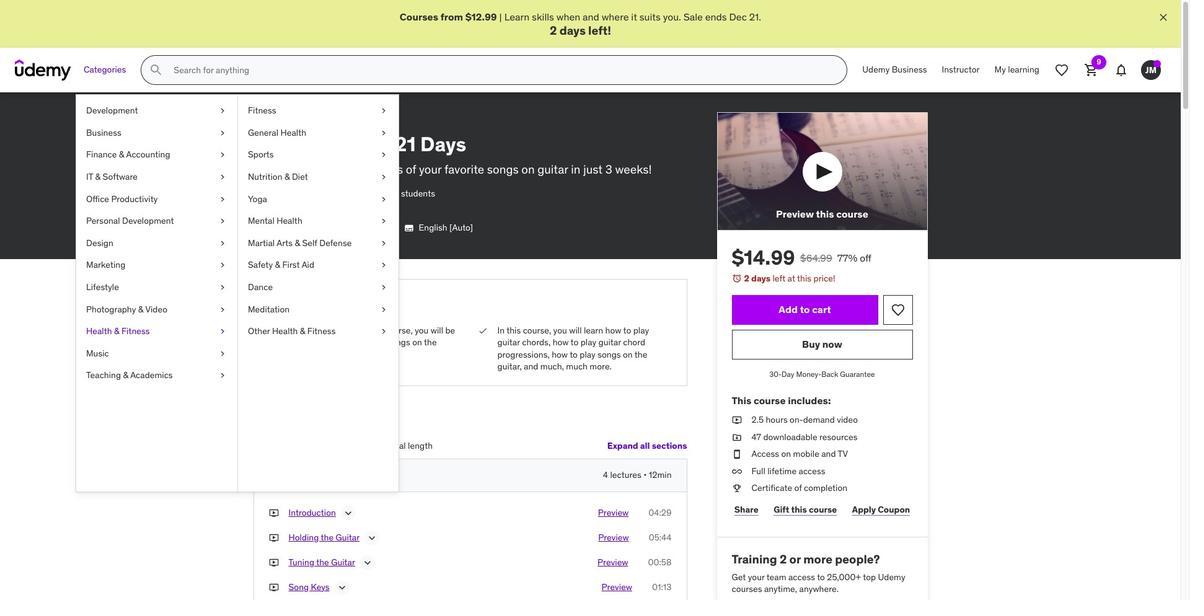 Task type: locate. For each thing, give the bounding box(es) containing it.
1 vertical spatial your
[[748, 572, 765, 583]]

1 horizontal spatial guitar
[[538, 162, 568, 177]]

0 vertical spatial thousands
[[348, 162, 403, 177]]

this inside by the end of this 21 day course, you will be able to play thousands of songs on the guitar.
[[342, 325, 356, 336]]

cart
[[812, 303, 831, 316]]

& left diet
[[285, 171, 290, 182]]

2 horizontal spatial 2
[[780, 552, 787, 567]]

course for gift this course
[[809, 504, 837, 515]]

1 vertical spatial music
[[86, 348, 109, 359]]

left
[[773, 273, 786, 284]]

course, inside by the end of this 21 day course, you will be able to play thousands of songs on the guitar.
[[385, 325, 413, 336]]

this inside in this course, you will learn how to play guitar chords, how to play guitar chord progressions, how to play songs on the guitar, and much, much more.
[[507, 325, 521, 336]]

& down photography at the bottom left of the page
[[114, 326, 119, 337]]

to
[[310, 162, 321, 177], [800, 303, 810, 316], [623, 325, 631, 336], [307, 337, 315, 348], [571, 337, 579, 348], [570, 349, 578, 360], [817, 572, 825, 583]]

what you'll learn
[[269, 293, 387, 312]]

show lecture description image
[[342, 507, 355, 519], [361, 557, 374, 569], [336, 581, 348, 594]]

0 horizontal spatial 2
[[550, 23, 557, 38]]

guitar left chord
[[599, 337, 621, 348]]

xsmall image inside other health & fitness link
[[379, 326, 389, 338]]

xsmall image inside nutrition & diet 'link'
[[379, 171, 389, 183]]

music link up academics
[[76, 343, 237, 365]]

2 vertical spatial and
[[822, 448, 836, 460]]

you
[[415, 325, 429, 336], [553, 325, 567, 336]]

1 vertical spatial show lecture description image
[[361, 557, 374, 569]]

play inside learn guitar in 21 days learn how to play thousands of your favorite songs on guitar in just 3 weeks!
[[324, 162, 345, 177]]

0 horizontal spatial songs
[[387, 337, 410, 348]]

tuning
[[289, 557, 314, 568]]

& for accounting
[[119, 149, 124, 160]]

course
[[837, 208, 869, 220], [754, 394, 786, 407], [809, 504, 837, 515]]

thousands up the 89,571
[[348, 162, 403, 177]]

& left video
[[138, 304, 143, 315]]

xsmall image inside development link
[[218, 105, 228, 117]]

0 horizontal spatial guitar
[[498, 337, 520, 348]]

21 left days
[[395, 131, 416, 157]]

course down completion
[[809, 504, 837, 515]]

more.
[[590, 361, 612, 372]]

this right gift
[[791, 504, 807, 515]]

accounting
[[126, 149, 170, 160]]

fitness down meditation link in the left of the page
[[307, 326, 336, 337]]

you have alerts image
[[1154, 60, 1161, 68]]

course inside preview this course "button"
[[837, 208, 869, 220]]

design
[[86, 237, 113, 248]]

show lecture description image down show lecture description image
[[361, 557, 374, 569]]

lessons
[[357, 205, 389, 216]]

2 vertical spatial 2
[[780, 552, 787, 567]]

video
[[837, 414, 858, 425]]

martial arts & self defense link
[[238, 232, 399, 254]]

days
[[420, 131, 466, 157]]

21 left day
[[358, 325, 367, 336]]

learn up day
[[351, 293, 387, 312]]

this for preview this course
[[816, 208, 834, 220]]

1 horizontal spatial and
[[583, 11, 599, 23]]

business left instructor
[[892, 64, 927, 75]]

learn up 'nutrition & diet'
[[253, 131, 306, 157]]

skills
[[532, 11, 554, 23]]

1 horizontal spatial you
[[553, 325, 567, 336]]

0 horizontal spatial fitness
[[121, 326, 150, 337]]

gift
[[774, 504, 790, 515]]

from
[[441, 11, 463, 23]]

2 english from the left
[[419, 222, 447, 233]]

2 right alarm image
[[744, 273, 750, 284]]

meditation
[[248, 304, 290, 315]]

created by truefire guitar lessons
[[253, 205, 389, 216]]

1 horizontal spatial 21
[[395, 131, 416, 157]]

2 horizontal spatial fitness
[[307, 326, 336, 337]]

much
[[566, 361, 588, 372]]

preview left 01:13 at the right
[[602, 581, 632, 593]]

thousands down day
[[335, 337, 375, 348]]

1 horizontal spatial days
[[751, 273, 771, 284]]

guitar
[[538, 162, 568, 177], [498, 337, 520, 348], [599, 337, 621, 348]]

the for holding the guitar
[[321, 532, 334, 543]]

0 horizontal spatial and
[[524, 361, 538, 372]]

1 horizontal spatial 2
[[744, 273, 750, 284]]

guitar down in
[[498, 337, 520, 348]]

xsmall image inside marketing link
[[218, 259, 228, 272]]

photography & video
[[86, 304, 167, 315]]

days
[[560, 23, 586, 38], [751, 273, 771, 284]]

holding
[[289, 532, 319, 543]]

jm
[[1146, 64, 1157, 76]]

in down guitar link at left
[[373, 131, 391, 157]]

xsmall image inside office productivity link
[[218, 193, 228, 205]]

0 horizontal spatial course,
[[385, 325, 413, 336]]

when
[[557, 11, 580, 23]]

on
[[522, 162, 535, 177], [412, 337, 422, 348], [623, 349, 633, 360], [782, 448, 791, 460]]

2 left or
[[780, 552, 787, 567]]

xsmall image for sports
[[379, 149, 389, 161]]

& for software
[[95, 171, 101, 182]]

preview up $14.99 $64.99 77% off
[[776, 208, 814, 220]]

learn down sports
[[253, 162, 283, 177]]

expand
[[607, 440, 638, 452]]

video
[[145, 304, 167, 315]]

xsmall image inside finance & accounting link
[[218, 149, 228, 161]]

xsmall image for photography & video
[[218, 304, 228, 316]]

2 course, from the left
[[523, 325, 551, 336]]

0 vertical spatial and
[[583, 11, 599, 23]]

xsmall image for martial arts & self defense
[[379, 237, 389, 249]]

guitar inside learn guitar in 21 days learn how to play thousands of your favorite songs on guitar in just 3 weeks!
[[538, 162, 568, 177]]

0 horizontal spatial days
[[560, 23, 586, 38]]

holding the guitar
[[289, 532, 360, 543]]

04:29
[[649, 507, 672, 518]]

days left left
[[751, 273, 771, 284]]

01:13
[[652, 581, 672, 593]]

suits
[[640, 11, 661, 23]]

1 vertical spatial thousands
[[335, 337, 375, 348]]

0 vertical spatial 2
[[550, 23, 557, 38]]

martial arts & self defense
[[248, 237, 352, 248]]

1 horizontal spatial will
[[569, 325, 582, 336]]

0 horizontal spatial 21
[[358, 325, 367, 336]]

0 vertical spatial course
[[837, 208, 869, 220]]

learn inside in this course, you will learn how to play guitar chords, how to play guitar chord progressions, how to play songs on the guitar, and much, much more.
[[584, 325, 603, 336]]

access down or
[[789, 572, 815, 583]]

2 horizontal spatial songs
[[598, 349, 621, 360]]

by
[[286, 205, 296, 216]]

music up "teaching"
[[86, 348, 109, 359]]

preview for 01:13
[[602, 581, 632, 593]]

0 vertical spatial show lecture description image
[[342, 507, 355, 519]]

& for fitness
[[114, 326, 119, 337]]

0 vertical spatial 21
[[395, 131, 416, 157]]

1 horizontal spatial learn
[[584, 325, 603, 336]]

& for first
[[275, 259, 280, 271]]

dance link
[[238, 276, 399, 299]]

xsmall image for design
[[218, 237, 228, 249]]

you up much,
[[553, 325, 567, 336]]

xsmall image inside lifestyle link
[[218, 281, 228, 294]]

2 vertical spatial course
[[809, 504, 837, 515]]

days inside courses from $12.99 | learn skills when and where it suits you. sale ends dec 21. 2 days left!
[[560, 23, 586, 38]]

anywhere.
[[800, 584, 839, 595]]

1 vertical spatial and
[[524, 361, 538, 372]]

this right the at
[[797, 273, 812, 284]]

add
[[779, 303, 798, 316]]

0 vertical spatial your
[[419, 162, 442, 177]]

categories
[[84, 64, 126, 75]]

business up the 'finance' at the left of the page
[[86, 127, 121, 138]]

this inside "button"
[[816, 208, 834, 220]]

2 you from the left
[[553, 325, 567, 336]]

you inside in this course, you will learn how to play guitar chords, how to play guitar chord progressions, how to play songs on the guitar, and much, much more.
[[553, 325, 567, 336]]

1 horizontal spatial course,
[[523, 325, 551, 336]]

music up general
[[253, 112, 278, 123]]

yoga
[[248, 193, 267, 204]]

0 horizontal spatial learn
[[351, 293, 387, 312]]

xsmall image inside design link
[[218, 237, 228, 249]]

mental health
[[248, 215, 302, 226]]

left!
[[588, 23, 611, 38]]

design link
[[76, 232, 237, 254]]

sections
[[652, 440, 687, 452]]

gift this course link
[[771, 497, 840, 522]]

preview down 4
[[598, 507, 629, 518]]

buy
[[802, 338, 820, 351]]

it & software
[[86, 171, 138, 182]]

1 vertical spatial songs
[[387, 337, 410, 348]]

yoga link
[[238, 188, 399, 210]]

& right "teaching"
[[123, 370, 128, 381]]

music link up general
[[253, 110, 278, 125]]

english right closed captions icon
[[419, 222, 447, 233]]

the for by the end of this 21 day course, you will be able to play thousands of songs on the guitar.
[[301, 325, 313, 336]]

xsmall image inside safety & first aid link
[[379, 259, 389, 272]]

course inside gift this course link
[[809, 504, 837, 515]]

will up much
[[569, 325, 582, 336]]

access
[[752, 448, 779, 460]]

learn
[[504, 11, 530, 23], [253, 131, 306, 157], [253, 162, 283, 177]]

2 down skills
[[550, 23, 557, 38]]

learn up more.
[[584, 325, 603, 336]]

of up 89,571 students
[[406, 162, 416, 177]]

development down categories dropdown button
[[86, 105, 138, 116]]

course up 77%
[[837, 208, 869, 220]]

xsmall image for development
[[218, 105, 228, 117]]

1 vertical spatial development
[[122, 215, 174, 226]]

guitar left just
[[538, 162, 568, 177]]

of down the "full lifetime access"
[[795, 483, 802, 494]]

course, right day
[[385, 325, 413, 336]]

health down photography at the bottom left of the page
[[86, 326, 112, 337]]

completion
[[804, 483, 848, 494]]

2 vertical spatial songs
[[598, 349, 621, 360]]

[auto]
[[450, 222, 473, 233]]

1 vertical spatial 21
[[358, 325, 367, 336]]

2 vertical spatial show lecture description image
[[336, 581, 348, 594]]

martial
[[248, 237, 275, 248]]

& left first at the top left of the page
[[275, 259, 280, 271]]

of
[[406, 162, 416, 177], [332, 325, 340, 336], [377, 337, 385, 348], [795, 483, 802, 494]]

truefire guitar lessons link
[[297, 205, 389, 216]]

apply
[[852, 504, 876, 515]]

health right general
[[281, 127, 306, 138]]

in left just
[[571, 162, 581, 177]]

& inside 'link'
[[285, 171, 290, 182]]

89,571 students
[[373, 188, 435, 199]]

xsmall image inside photography & video link
[[218, 304, 228, 316]]

your up courses
[[748, 572, 765, 583]]

0 vertical spatial music
[[253, 112, 278, 123]]

00:58
[[648, 557, 672, 568]]

chord
[[623, 337, 646, 348]]

introduction
[[289, 507, 336, 518]]

xsmall image inside sports link
[[379, 149, 389, 161]]

0 horizontal spatial english
[[365, 222, 394, 233]]

will left be
[[431, 325, 443, 336]]

1 horizontal spatial music
[[253, 112, 278, 123]]

0 vertical spatial learn
[[504, 11, 530, 23]]

dec
[[729, 11, 747, 23]]

1 vertical spatial udemy
[[878, 572, 906, 583]]

shopping cart with 9 items image
[[1084, 63, 1099, 78]]

1 course, from the left
[[385, 325, 413, 336]]

Search for anything text field
[[171, 60, 832, 81]]

1 horizontal spatial songs
[[487, 162, 519, 177]]

& right it
[[95, 171, 101, 182]]

xsmall image
[[218, 105, 228, 117], [379, 127, 389, 139], [218, 149, 228, 161], [379, 149, 389, 161], [218, 171, 228, 183], [218, 193, 228, 205], [218, 237, 228, 249], [379, 237, 389, 249], [218, 259, 228, 272], [218, 281, 228, 294], [218, 304, 228, 316], [379, 304, 389, 316], [269, 325, 279, 337], [218, 326, 228, 338], [379, 326, 389, 338], [218, 348, 228, 360], [732, 414, 742, 426], [732, 483, 742, 495], [269, 507, 279, 519], [269, 532, 279, 544]]

0 vertical spatial udemy
[[863, 64, 890, 75]]

your inside training 2 or more people? get your team access to 25,000+ top udemy courses anytime, anywhere.
[[748, 572, 765, 583]]

& right by
[[300, 326, 305, 337]]

english for english
[[365, 222, 394, 233]]

xsmall image for meditation
[[379, 304, 389, 316]]

21 inside learn guitar in 21 days learn how to play thousands of your favorite songs on guitar in just 3 weeks!
[[395, 131, 416, 157]]

xsmall image for lifestyle
[[218, 281, 228, 294]]

access down the mobile on the right of page
[[799, 466, 826, 477]]

1 horizontal spatial english
[[419, 222, 447, 233]]

0 horizontal spatial music link
[[76, 343, 237, 365]]

0 horizontal spatial will
[[431, 325, 443, 336]]

general health link
[[238, 122, 399, 144]]

xsmall image inside teaching & academics link
[[218, 370, 228, 382]]

show lecture description image right keys
[[336, 581, 348, 594]]

your up students
[[419, 162, 442, 177]]

1 horizontal spatial in
[[571, 162, 581, 177]]

jm link
[[1136, 55, 1166, 85]]

health up the able
[[272, 326, 298, 337]]

2 will from the left
[[569, 325, 582, 336]]

this right end
[[342, 325, 356, 336]]

0 vertical spatial days
[[560, 23, 586, 38]]

course up hours
[[754, 394, 786, 407]]

thousands inside learn guitar in 21 days learn how to play thousands of your favorite songs on guitar in just 3 weeks!
[[348, 162, 403, 177]]

learn guitar in 21 days learn how to play thousands of your favorite songs on guitar in just 3 weeks!
[[253, 131, 652, 177]]

1 you from the left
[[415, 325, 429, 336]]

1 horizontal spatial music link
[[253, 110, 278, 125]]

this up '$64.99' on the right top of page
[[816, 208, 834, 220]]

1 horizontal spatial your
[[748, 572, 765, 583]]

1 will from the left
[[431, 325, 443, 336]]

my learning
[[995, 64, 1040, 75]]

25,000+
[[827, 572, 861, 583]]

2
[[550, 23, 557, 38], [744, 273, 750, 284], [780, 552, 787, 567]]

1 vertical spatial 2
[[744, 273, 750, 284]]

0 horizontal spatial your
[[419, 162, 442, 177]]

guitar,
[[498, 361, 522, 372]]

fitness down photography & video
[[121, 326, 150, 337]]

udemy inside training 2 or more people? get your team access to 25,000+ top udemy courses anytime, anywhere.
[[878, 572, 906, 583]]

will inside by the end of this 21 day course, you will be able to play thousands of songs on the guitar.
[[431, 325, 443, 336]]

and down progressions,
[[524, 361, 538, 372]]

to inside training 2 or more people? get your team access to 25,000+ top udemy courses anytime, anywhere.
[[817, 572, 825, 583]]

9
[[1097, 57, 1102, 66]]

course, up chords,
[[523, 325, 551, 336]]

access
[[799, 466, 826, 477], [789, 572, 815, 583]]

guitar
[[358, 112, 384, 123], [310, 131, 369, 157], [331, 205, 355, 216], [336, 532, 360, 543], [331, 557, 355, 568]]

12min
[[649, 469, 672, 480]]

preview for 04:29
[[598, 507, 629, 518]]

course, inside in this course, you will learn how to play guitar chords, how to play guitar chord progressions, how to play songs on the guitar, and much, much more.
[[523, 325, 551, 336]]

2 horizontal spatial and
[[822, 448, 836, 460]]

development inside development link
[[86, 105, 138, 116]]

show lecture description image up holding the guitar
[[342, 507, 355, 519]]

days down the when
[[560, 23, 586, 38]]

xsmall image
[[379, 105, 389, 117], [218, 127, 228, 139], [379, 171, 389, 183], [379, 193, 389, 205], [218, 215, 228, 227], [379, 215, 389, 227], [253, 223, 263, 233], [379, 259, 389, 272], [379, 281, 389, 294], [478, 325, 488, 337], [218, 370, 228, 382], [732, 431, 742, 443], [732, 448, 742, 461], [732, 466, 742, 478], [269, 557, 279, 569], [269, 581, 279, 594]]

expand all sections
[[607, 440, 687, 452]]

1 vertical spatial access
[[789, 572, 815, 583]]

english down lessons
[[365, 222, 394, 233]]

lifestyle
[[86, 281, 119, 293]]

1 vertical spatial learn
[[584, 325, 603, 336]]

song keys button
[[289, 581, 330, 596]]

2 vertical spatial learn
[[253, 162, 283, 177]]

you left be
[[415, 325, 429, 336]]

how up 4.6 link
[[286, 162, 308, 177]]

1 horizontal spatial fitness
[[248, 105, 276, 116]]

add to cart
[[779, 303, 831, 316]]

fitness up general
[[248, 105, 276, 116]]

xsmall image inside martial arts & self defense link
[[379, 237, 389, 249]]

english
[[365, 222, 394, 233], [419, 222, 447, 233]]

xsmall image inside meditation link
[[379, 304, 389, 316]]

learn right |
[[504, 11, 530, 23]]

xsmall image inside business link
[[218, 127, 228, 139]]

and up left!
[[583, 11, 599, 23]]

health for general health
[[281, 127, 306, 138]]

0 vertical spatial in
[[373, 131, 391, 157]]

xsmall image inside "general health" link
[[379, 127, 389, 139]]

guarantee
[[840, 370, 875, 379]]

0 vertical spatial songs
[[487, 162, 519, 177]]

0 vertical spatial access
[[799, 466, 826, 477]]

you inside by the end of this 21 day course, you will be able to play thousands of songs on the guitar.
[[415, 325, 429, 336]]

xsmall image inside the fitness "link"
[[379, 105, 389, 117]]

1 vertical spatial business
[[86, 127, 121, 138]]

& right the 'finance' at the left of the page
[[119, 149, 124, 160]]

health up arts
[[277, 215, 302, 226]]

play inside by the end of this 21 day course, you will be able to play thousands of songs on the guitar.
[[317, 337, 333, 348]]

development down office productivity link
[[122, 215, 174, 226]]

and left tv
[[822, 448, 836, 460]]

xsmall image inside health & fitness link
[[218, 326, 228, 338]]

0 vertical spatial development
[[86, 105, 138, 116]]

xsmall image inside it & software link
[[218, 171, 228, 183]]

1 horizontal spatial business
[[892, 64, 927, 75]]

preview left 00:58 on the bottom
[[598, 557, 628, 568]]

preview left 05:44 in the right of the page
[[598, 532, 629, 543]]

1 vertical spatial learn
[[253, 131, 306, 157]]

0 horizontal spatial you
[[415, 325, 429, 336]]

0 horizontal spatial in
[[373, 131, 391, 157]]

xsmall image inside dance link
[[379, 281, 389, 294]]

mental
[[248, 215, 275, 226]]

development inside personal development link
[[122, 215, 174, 226]]

xsmall image for other health & fitness
[[379, 326, 389, 338]]

1 english from the left
[[365, 222, 394, 233]]

this right in
[[507, 325, 521, 336]]



Task type: vqa. For each thing, say whether or not it's contained in the screenshot.
Security+ related to (SY0-
no



Task type: describe. For each thing, give the bounding box(es) containing it.
thousands inside by the end of this 21 day course, you will be able to play thousands of songs on the guitar.
[[335, 337, 375, 348]]

development link
[[76, 100, 237, 122]]

by
[[289, 325, 299, 336]]

alarm image
[[732, 274, 742, 284]]

preview this course
[[776, 208, 869, 220]]

2 days left at this price!
[[744, 273, 836, 284]]

sale
[[684, 11, 703, 23]]

mental health link
[[238, 210, 399, 232]]

health & fitness
[[86, 326, 150, 337]]

instructor
[[942, 64, 980, 75]]

fitness inside "link"
[[248, 105, 276, 116]]

safety & first aid link
[[238, 254, 399, 276]]

get
[[732, 572, 746, 583]]

finance & accounting
[[86, 149, 170, 160]]

xsmall image for health & fitness
[[218, 326, 228, 338]]

preview inside "button"
[[776, 208, 814, 220]]

on inside learn guitar in 21 days learn how to play thousands of your favorite songs on guitar in just 3 weeks!
[[522, 162, 535, 177]]

training 2 or more people? get your team access to 25,000+ top udemy courses anytime, anywhere.
[[732, 552, 906, 595]]

to inside learn guitar in 21 days learn how to play thousands of your favorite songs on guitar in just 3 weeks!
[[310, 162, 321, 177]]

aid
[[302, 259, 314, 271]]

teaching & academics
[[86, 370, 173, 381]]

day
[[369, 325, 382, 336]]

and inside courses from $12.99 | learn skills when and where it suits you. sale ends dec 21. 2 days left!
[[583, 11, 599, 23]]

udemy business link
[[855, 55, 935, 85]]

and inside in this course, you will learn how to play guitar chords, how to play guitar chord progressions, how to play songs on the guitar, and much, much more.
[[524, 361, 538, 372]]

xsmall image inside mental health link
[[379, 215, 389, 227]]

marketing link
[[76, 254, 237, 276]]

more
[[804, 552, 833, 567]]

buy now button
[[732, 330, 913, 360]]

songs inside in this course, you will learn how to play guitar chords, how to play guitar chord progressions, how to play songs on the guitar, and much, much more.
[[598, 349, 621, 360]]

learn inside courses from $12.99 | learn skills when and where it suits you. sale ends dec 21. 2 days left!
[[504, 11, 530, 23]]

fitness link
[[238, 100, 399, 122]]

be
[[445, 325, 455, 336]]

xsmall image inside personal development link
[[218, 215, 228, 227]]

4 lectures • 12min
[[603, 469, 672, 480]]

courses
[[732, 584, 762, 595]]

xsmall image inside "yoga" link
[[379, 193, 389, 205]]

& for academics
[[123, 370, 128, 381]]

expand all sections button
[[607, 434, 687, 459]]

weeks!
[[615, 162, 652, 177]]

9 link
[[1077, 55, 1107, 85]]

closed captions image
[[404, 223, 414, 233]]

just
[[583, 162, 603, 177]]

notifications image
[[1114, 63, 1129, 78]]

preview for 05:44
[[598, 532, 629, 543]]

day
[[782, 370, 795, 379]]

learning
[[1008, 64, 1040, 75]]

favorite
[[445, 162, 484, 177]]

anytime,
[[764, 584, 797, 595]]

wishlist image
[[1055, 63, 1070, 78]]

close image
[[1158, 11, 1170, 24]]

89,571
[[373, 188, 399, 199]]

& left self at the top left of the page
[[295, 237, 300, 248]]

full
[[752, 466, 766, 477]]

show lecture description image for song keys
[[336, 581, 348, 594]]

2 horizontal spatial guitar
[[599, 337, 621, 348]]

how inside learn guitar in 21 days learn how to play thousands of your favorite songs on guitar in just 3 weeks!
[[286, 162, 308, 177]]

course for preview this course
[[837, 208, 869, 220]]

of right end
[[332, 325, 340, 336]]

of down day
[[377, 337, 385, 348]]

preview for 00:58
[[598, 557, 628, 568]]

personal development
[[86, 215, 174, 226]]

hours
[[766, 414, 788, 425]]

progressions,
[[498, 349, 550, 360]]

includes:
[[788, 394, 831, 407]]

1 vertical spatial music link
[[76, 343, 237, 365]]

general
[[248, 127, 278, 138]]

xsmall image for finance & accounting
[[218, 149, 228, 161]]

will inside in this course, you will learn how to play guitar chords, how to play guitar chord progressions, how to play songs on the guitar, and much, much more.
[[569, 325, 582, 336]]

the inside in this course, you will learn how to play guitar chords, how to play guitar chord progressions, how to play songs on the guitar, and much, much more.
[[635, 349, 648, 360]]

personal development link
[[76, 210, 237, 232]]

safety
[[248, 259, 273, 271]]

tuning the guitar
[[289, 557, 355, 568]]

how right chords,
[[553, 337, 569, 348]]

21 inside by the end of this 21 day course, you will be able to play thousands of songs on the guitar.
[[358, 325, 367, 336]]

show lecture description image for introduction
[[342, 507, 355, 519]]

photography & video link
[[76, 299, 237, 321]]

mobile
[[793, 448, 820, 460]]

this
[[732, 394, 752, 407]]

in this course, you will learn how to play guitar chords, how to play guitar chord progressions, how to play songs on the guitar, and much, much more.
[[498, 325, 649, 372]]

songs inside by the end of this 21 day course, you will be able to play thousands of songs on the guitar.
[[387, 337, 410, 348]]

english for english [auto]
[[419, 222, 447, 233]]

by the end of this 21 day course, you will be able to play thousands of songs on the guitar.
[[289, 325, 455, 360]]

guitar.
[[289, 349, 313, 360]]

the for tuning the guitar
[[316, 557, 329, 568]]

show lecture description image for tuning the guitar
[[361, 557, 374, 569]]

demand
[[803, 414, 835, 425]]

& for video
[[138, 304, 143, 315]]

this course includes:
[[732, 394, 831, 407]]

personal
[[86, 215, 120, 226]]

software
[[103, 171, 138, 182]]

1 vertical spatial in
[[571, 162, 581, 177]]

certificate
[[752, 483, 792, 494]]

photography
[[86, 304, 136, 315]]

full lifetime access
[[752, 466, 826, 477]]

show lecture description image
[[366, 532, 378, 544]]

certificate of completion
[[752, 483, 848, 494]]

health for mental health
[[277, 215, 302, 226]]

songs inside learn guitar in 21 days learn how to play thousands of your favorite songs on guitar in just 3 weeks!
[[487, 162, 519, 177]]

0 horizontal spatial business
[[86, 127, 121, 138]]

xsmall image for it & software
[[218, 171, 228, 183]]

now
[[823, 338, 843, 351]]

it & software link
[[76, 166, 237, 188]]

office
[[86, 193, 109, 204]]

how up much,
[[552, 349, 568, 360]]

how up more.
[[606, 325, 622, 336]]

health for other health & fitness
[[272, 326, 298, 337]]

0 vertical spatial business
[[892, 64, 927, 75]]

dance
[[248, 281, 273, 293]]

30-day money-back guarantee
[[770, 370, 875, 379]]

what
[[269, 293, 307, 312]]

length
[[408, 440, 433, 451]]

on inside in this course, you will learn how to play guitar chords, how to play guitar chord progressions, how to play songs on the guitar, and much, much more.
[[623, 349, 633, 360]]

it
[[86, 171, 93, 182]]

xsmall image for music
[[218, 348, 228, 360]]

on-
[[790, 414, 803, 425]]

truefire
[[297, 205, 329, 216]]

2 inside courses from $12.99 | learn skills when and where it suits you. sale ends dec 21. 2 days left!
[[550, 23, 557, 38]]

to inside add to cart "button"
[[800, 303, 810, 316]]

meditation link
[[238, 299, 399, 321]]

team
[[767, 572, 787, 583]]

keys
[[311, 581, 330, 593]]

gift this course
[[774, 504, 837, 515]]

$14.99
[[732, 245, 795, 271]]

xsmall image for general health
[[379, 127, 389, 139]]

& for diet
[[285, 171, 290, 182]]

arts
[[277, 237, 293, 248]]

1 vertical spatial days
[[751, 273, 771, 284]]

udemy image
[[15, 60, 71, 81]]

this for gift this course
[[791, 504, 807, 515]]

of inside learn guitar in 21 days learn how to play thousands of your favorite songs on guitar in just 3 weeks!
[[406, 162, 416, 177]]

0 horizontal spatial music
[[86, 348, 109, 359]]

other health & fitness
[[248, 326, 336, 337]]

wishlist image
[[891, 303, 906, 317]]

resources
[[820, 431, 858, 442]]

or
[[790, 552, 801, 567]]

nutrition & diet
[[248, 171, 308, 182]]

1 vertical spatial course
[[754, 394, 786, 407]]

office productivity
[[86, 193, 158, 204]]

marketing
[[86, 259, 125, 271]]

0 vertical spatial learn
[[351, 293, 387, 312]]

apply coupon
[[852, 504, 910, 515]]

nutrition & diet link
[[238, 166, 399, 188]]

health & fitness link
[[76, 321, 237, 343]]

access inside training 2 or more people? get your team access to 25,000+ top udemy courses anytime, anywhere.
[[789, 572, 815, 583]]

tuning the guitar button
[[289, 557, 355, 571]]

submit search image
[[149, 63, 164, 78]]

your inside learn guitar in 21 days learn how to play thousands of your favorite songs on guitar in just 3 weeks!
[[419, 162, 442, 177]]

on inside by the end of this 21 day course, you will be able to play thousands of songs on the guitar.
[[412, 337, 422, 348]]

xsmall image for office productivity
[[218, 193, 228, 205]]

guitar inside learn guitar in 21 days learn how to play thousands of your favorite songs on guitar in just 3 weeks!
[[310, 131, 369, 157]]

xsmall image for marketing
[[218, 259, 228, 272]]

2 inside training 2 or more people? get your team access to 25,000+ top udemy courses anytime, anywhere.
[[780, 552, 787, 567]]

21.
[[749, 11, 761, 23]]

to inside by the end of this 21 day course, you will be able to play thousands of songs on the guitar.
[[307, 337, 315, 348]]

10/2012
[[309, 222, 341, 233]]

productivity
[[111, 193, 158, 204]]

0 vertical spatial music link
[[253, 110, 278, 125]]

05:44
[[649, 532, 672, 543]]

this for in this course, you will learn how to play guitar chords, how to play guitar chord progressions, how to play songs on the guitar, and much, much more.
[[507, 325, 521, 336]]

it
[[631, 11, 637, 23]]



